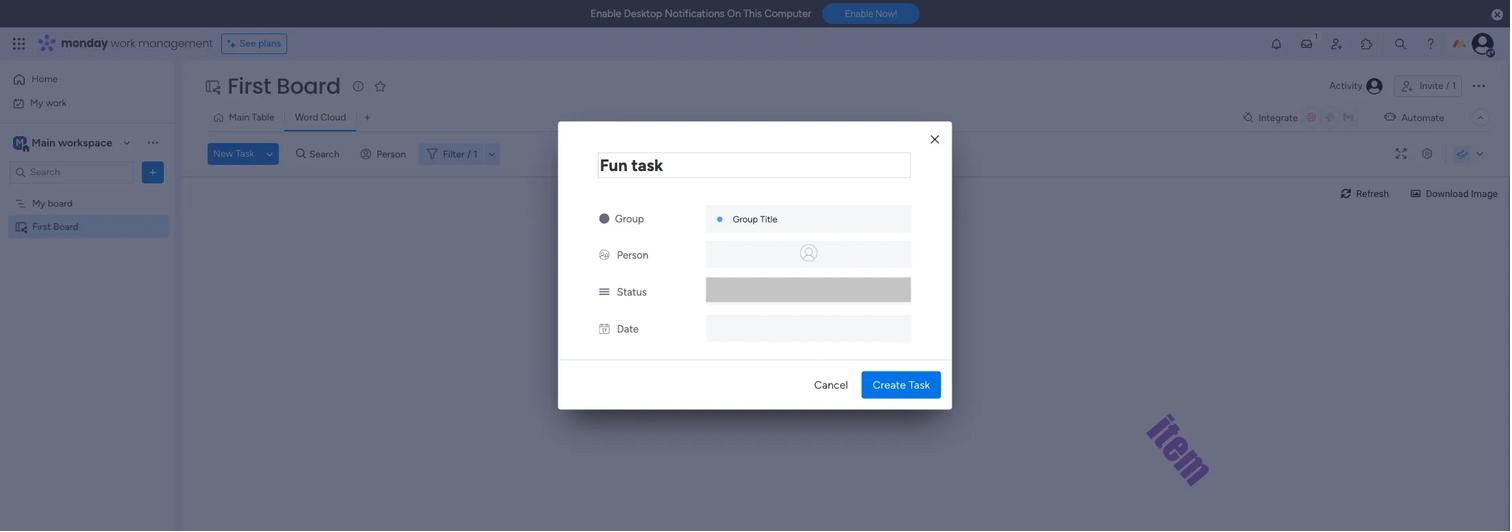 Task type: describe. For each thing, give the bounding box(es) containing it.
dapulse close image
[[1492, 8, 1503, 22]]

0 vertical spatial first board
[[227, 71, 341, 101]]

work for monday
[[111, 36, 135, 51]]

Search in workspace field
[[29, 164, 114, 180]]

cancel
[[814, 379, 848, 392]]

computer
[[764, 8, 811, 20]]

my work
[[30, 97, 67, 109]]

jacob simon image
[[1472, 33, 1494, 55]]

invite members image
[[1330, 37, 1344, 51]]

show board description image
[[350, 79, 367, 93]]

title
[[760, 214, 777, 224]]

Search field
[[306, 145, 347, 164]]

this
[[743, 8, 762, 20]]

/ for invite
[[1446, 80, 1450, 92]]

group for group
[[615, 213, 644, 225]]

1 horizontal spatial first
[[227, 71, 271, 101]]

open full screen image
[[1390, 149, 1412, 159]]

see
[[240, 38, 256, 49]]

automate
[[1401, 112, 1444, 124]]

1 for invite / 1
[[1452, 80, 1456, 92]]

my work button
[[8, 92, 147, 114]]

1 vertical spatial first
[[32, 221, 51, 233]]

main for main workspace
[[32, 136, 56, 149]]

enable desktop notifications on this computer
[[590, 8, 811, 20]]

my for my board
[[32, 198, 45, 209]]

monday work management
[[61, 36, 213, 51]]

/ for filter
[[467, 148, 471, 160]]

word
[[295, 112, 318, 123]]

1 horizontal spatial board
[[276, 71, 341, 101]]

task for new task
[[235, 148, 254, 160]]

inbox image
[[1300, 37, 1313, 51]]

v2 multiple person column image
[[599, 249, 609, 261]]

arrow down image
[[484, 146, 500, 162]]

search everything image
[[1394, 37, 1407, 51]]

apps image
[[1360, 37, 1374, 51]]

collapse board header image
[[1475, 112, 1486, 123]]

on
[[727, 8, 741, 20]]

task for create task
[[909, 379, 930, 392]]

notifications image
[[1270, 37, 1283, 51]]

new task button
[[208, 143, 260, 165]]

add view image
[[364, 113, 370, 123]]

1 for filter / 1
[[473, 148, 477, 160]]

invite
[[1420, 80, 1444, 92]]

new task
[[213, 148, 254, 160]]

workspace selection element
[[13, 135, 114, 152]]

First Board field
[[224, 71, 344, 101]]

date
[[617, 323, 639, 335]]

now!
[[876, 8, 897, 19]]

v2 sun image
[[599, 213, 609, 225]]

workspace
[[58, 136, 112, 149]]

help image
[[1424, 37, 1437, 51]]

filter / 1
[[443, 148, 477, 160]]

v2 search image
[[296, 146, 306, 162]]

filter
[[443, 148, 465, 160]]

plans
[[258, 38, 281, 49]]

create task button
[[862, 372, 941, 399]]

table
[[252, 112, 274, 123]]

person button
[[355, 143, 414, 165]]

close image
[[931, 134, 939, 145]]

see plans button
[[221, 34, 287, 54]]



Task type: locate. For each thing, give the bounding box(es) containing it.
first
[[227, 71, 271, 101], [32, 221, 51, 233]]

1 horizontal spatial first board
[[227, 71, 341, 101]]

1 left arrow down icon
[[473, 148, 477, 160]]

main
[[229, 112, 249, 123], [32, 136, 56, 149]]

0 vertical spatial shareable board image
[[204, 78, 221, 95]]

1 horizontal spatial group
[[733, 214, 758, 224]]

/
[[1446, 80, 1450, 92], [467, 148, 471, 160]]

work right monday at the top of the page
[[111, 36, 135, 51]]

0 horizontal spatial main
[[32, 136, 56, 149]]

group title
[[733, 214, 777, 224]]

1 vertical spatial /
[[467, 148, 471, 160]]

integrate
[[1259, 112, 1298, 124]]

1 right invite
[[1452, 80, 1456, 92]]

0 horizontal spatial board
[[53, 221, 79, 233]]

notifications
[[665, 8, 725, 20]]

first board
[[227, 71, 341, 101], [32, 221, 79, 233]]

work for my
[[46, 97, 67, 109]]

option
[[0, 191, 175, 194]]

0 horizontal spatial work
[[46, 97, 67, 109]]

group left title
[[733, 214, 758, 224]]

1 vertical spatial task
[[909, 379, 930, 392]]

autopilot image
[[1384, 108, 1396, 126]]

v2 status image
[[599, 286, 609, 298]]

shareable board image
[[204, 78, 221, 95], [14, 220, 27, 233]]

1 vertical spatial person
[[617, 249, 648, 261]]

cancel button
[[803, 372, 859, 399]]

enable left desktop
[[590, 8, 621, 20]]

select product image
[[12, 37, 26, 51]]

work
[[111, 36, 135, 51], [46, 97, 67, 109]]

activity
[[1329, 80, 1363, 92]]

0 vertical spatial my
[[30, 97, 43, 109]]

enable now!
[[845, 8, 897, 19]]

group
[[615, 213, 644, 225], [733, 214, 758, 224]]

main right workspace icon on the top of the page
[[32, 136, 56, 149]]

person right v2 multiple person column image
[[617, 249, 648, 261]]

1 vertical spatial 1
[[473, 148, 477, 160]]

main inside button
[[229, 112, 249, 123]]

1 horizontal spatial enable
[[845, 8, 873, 19]]

list box
[[0, 189, 175, 423]]

/ right invite
[[1446, 80, 1450, 92]]

first up main table
[[227, 71, 271, 101]]

0 vertical spatial board
[[276, 71, 341, 101]]

0 horizontal spatial 1
[[473, 148, 477, 160]]

list box containing my board
[[0, 189, 175, 423]]

1 vertical spatial work
[[46, 97, 67, 109]]

my
[[30, 97, 43, 109], [32, 198, 45, 209]]

main table
[[229, 112, 274, 123]]

create task
[[873, 379, 930, 392]]

activity button
[[1324, 75, 1389, 97]]

0 horizontal spatial enable
[[590, 8, 621, 20]]

dapulse integrations image
[[1243, 113, 1253, 123]]

0 vertical spatial person
[[377, 148, 406, 160]]

0 horizontal spatial first board
[[32, 221, 79, 233]]

my for my work
[[30, 97, 43, 109]]

workspace image
[[13, 135, 27, 150]]

board down the board
[[53, 221, 79, 233]]

1 vertical spatial board
[[53, 221, 79, 233]]

management
[[138, 36, 213, 51]]

main table button
[[208, 107, 285, 129]]

1 image
[[1310, 28, 1322, 44]]

enable inside button
[[845, 8, 873, 19]]

task right create
[[909, 379, 930, 392]]

0 horizontal spatial /
[[467, 148, 471, 160]]

work inside my work button
[[46, 97, 67, 109]]

my board
[[32, 198, 73, 209]]

group for group title
[[733, 214, 758, 224]]

home
[[32, 73, 58, 85]]

enable left now!
[[845, 8, 873, 19]]

1
[[1452, 80, 1456, 92], [473, 148, 477, 160]]

0 horizontal spatial shareable board image
[[14, 220, 27, 233]]

0 vertical spatial main
[[229, 112, 249, 123]]

0 vertical spatial first
[[227, 71, 271, 101]]

1 horizontal spatial shareable board image
[[204, 78, 221, 95]]

work down home
[[46, 97, 67, 109]]

cloud
[[320, 112, 346, 123]]

board
[[276, 71, 341, 101], [53, 221, 79, 233]]

first down my board
[[32, 221, 51, 233]]

0 horizontal spatial first
[[32, 221, 51, 233]]

monday
[[61, 36, 108, 51]]

dialog
[[558, 122, 952, 410]]

home button
[[8, 69, 147, 90]]

status
[[617, 286, 647, 298]]

angle down image
[[266, 149, 273, 159]]

desktop
[[624, 8, 662, 20]]

enable now! button
[[822, 4, 920, 24]]

1 vertical spatial shareable board image
[[14, 220, 27, 233]]

dapulse date column image
[[599, 323, 609, 335]]

enable for enable desktop notifications on this computer
[[590, 8, 621, 20]]

first board down my board
[[32, 221, 79, 233]]

see plans
[[240, 38, 281, 49]]

0 horizontal spatial person
[[377, 148, 406, 160]]

1 horizontal spatial person
[[617, 249, 648, 261]]

main for main table
[[229, 112, 249, 123]]

0 vertical spatial work
[[111, 36, 135, 51]]

None field
[[598, 152, 911, 178]]

word cloud button
[[285, 107, 356, 129]]

1 inside button
[[1452, 80, 1456, 92]]

1 vertical spatial first board
[[32, 221, 79, 233]]

0 vertical spatial 1
[[1452, 80, 1456, 92]]

main left table
[[229, 112, 249, 123]]

1 vertical spatial my
[[32, 198, 45, 209]]

task right new
[[235, 148, 254, 160]]

person
[[377, 148, 406, 160], [617, 249, 648, 261]]

settings image
[[1416, 149, 1438, 159]]

enable
[[590, 8, 621, 20], [845, 8, 873, 19]]

first board up table
[[227, 71, 341, 101]]

add to favorites image
[[374, 79, 387, 93]]

board up word
[[276, 71, 341, 101]]

my down home
[[30, 97, 43, 109]]

/ right filter at top left
[[467, 148, 471, 160]]

main inside workspace selection element
[[32, 136, 56, 149]]

enable for enable now!
[[845, 8, 873, 19]]

dialog containing cancel
[[558, 122, 952, 410]]

1 horizontal spatial 1
[[1452, 80, 1456, 92]]

group right v2 sun "image"
[[615, 213, 644, 225]]

person left filter at top left
[[377, 148, 406, 160]]

invite / 1
[[1420, 80, 1456, 92]]

1 horizontal spatial /
[[1446, 80, 1450, 92]]

word cloud
[[295, 112, 346, 123]]

invite / 1 button
[[1394, 75, 1462, 97]]

0 vertical spatial /
[[1446, 80, 1450, 92]]

task
[[235, 148, 254, 160], [909, 379, 930, 392]]

1 horizontal spatial task
[[909, 379, 930, 392]]

1 horizontal spatial work
[[111, 36, 135, 51]]

new
[[213, 148, 233, 160]]

create
[[873, 379, 906, 392]]

0 horizontal spatial group
[[615, 213, 644, 225]]

0 vertical spatial task
[[235, 148, 254, 160]]

1 vertical spatial main
[[32, 136, 56, 149]]

1 horizontal spatial main
[[229, 112, 249, 123]]

/ inside button
[[1446, 80, 1450, 92]]

main workspace
[[32, 136, 112, 149]]

m
[[16, 137, 24, 148]]

my inside button
[[30, 97, 43, 109]]

person inside popup button
[[377, 148, 406, 160]]

board
[[48, 198, 73, 209]]

0 horizontal spatial task
[[235, 148, 254, 160]]

my left the board
[[32, 198, 45, 209]]



Task type: vqa. For each thing, say whether or not it's contained in the screenshot.
This
yes



